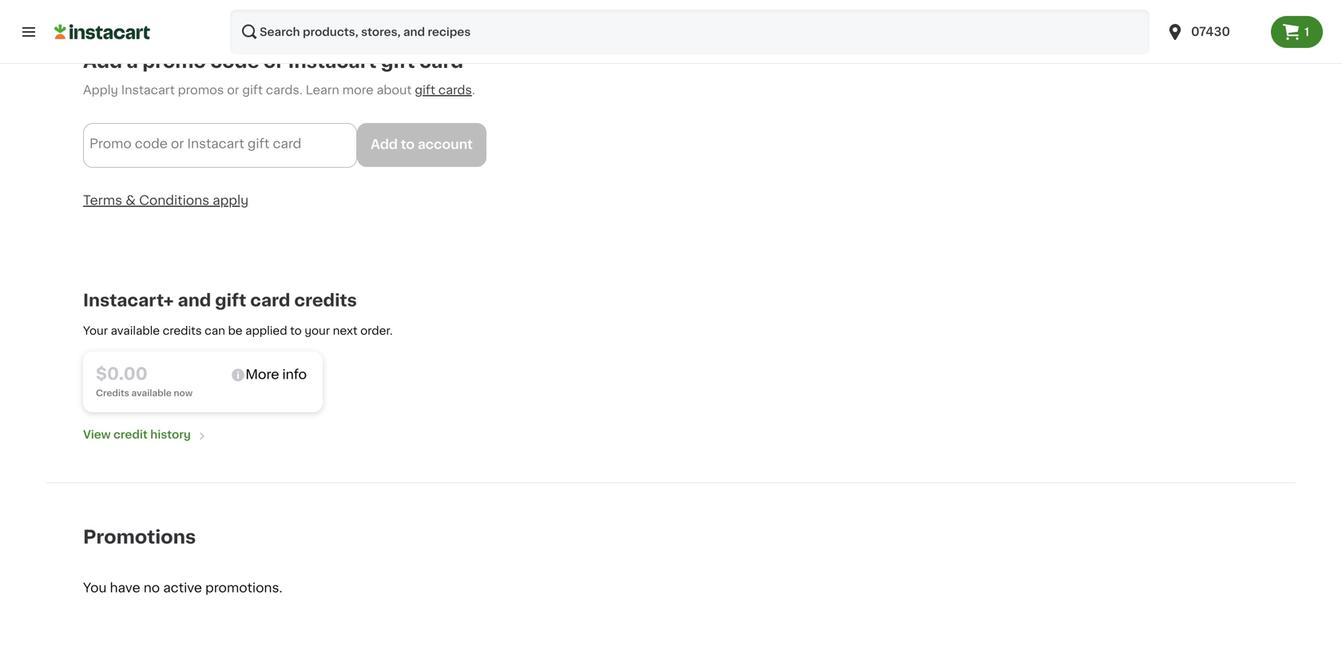Task type: describe. For each thing, give the bounding box(es) containing it.
to inside button
[[401, 138, 415, 151]]

more
[[246, 369, 279, 381]]

Promo code or Instacart gift card text field
[[83, 123, 357, 168]]

be
[[228, 325, 243, 337]]

2 horizontal spatial instacart
[[288, 52, 377, 71]]

apply
[[83, 84, 118, 96]]

add a promo code or instacart gift card
[[83, 52, 464, 71]]

$0.00
[[96, 366, 148, 383]]

more info button
[[230, 368, 307, 383]]

promo
[[90, 137, 132, 150]]

gift cards link
[[415, 84, 472, 96]]

about
[[377, 84, 412, 96]]

add for add a promo code or instacart gift card
[[83, 52, 122, 71]]

2 vertical spatial card
[[250, 292, 291, 309]]

2 07430 button from the left
[[1166, 10, 1262, 54]]

1 horizontal spatial or
[[227, 84, 239, 96]]

you have no active promotions.
[[83, 582, 283, 595]]

gift left cards.
[[242, 84, 263, 96]]

gift up about
[[381, 52, 415, 71]]

1 07430 button from the left
[[1157, 10, 1272, 54]]

instacart logo image
[[54, 22, 150, 42]]

promos
[[178, 84, 224, 96]]

have
[[110, 582, 140, 595]]

promotions.
[[205, 582, 283, 595]]

promo code or instacart gift card
[[90, 137, 302, 150]]

your
[[305, 325, 330, 337]]

add to account
[[371, 138, 473, 151]]

add for add to account
[[371, 138, 398, 151]]

more info
[[246, 369, 307, 381]]

applied
[[246, 325, 287, 337]]

1 horizontal spatial instacart
[[187, 137, 244, 150]]

credits
[[96, 389, 129, 398]]

next
[[333, 325, 358, 337]]

Search field
[[230, 10, 1150, 54]]

0 vertical spatial card
[[420, 52, 464, 71]]

no
[[144, 582, 160, 595]]

cards.
[[266, 84, 303, 96]]

1 button
[[1272, 16, 1324, 48]]

1
[[1305, 26, 1310, 38]]

terms & conditions apply link
[[83, 194, 249, 207]]

apply instacart promos or gift cards. learn more about gift cards .
[[83, 84, 475, 96]]

view credit history link
[[83, 425, 210, 445]]

instacart+ and gift card credits
[[83, 292, 357, 309]]

learn
[[306, 84, 340, 96]]



Task type: vqa. For each thing, say whether or not it's contained in the screenshot.
Add button
no



Task type: locate. For each thing, give the bounding box(es) containing it.
0 horizontal spatial instacart
[[121, 84, 175, 96]]

$0.00 credits available now
[[96, 366, 193, 398]]

2 vertical spatial or
[[171, 137, 184, 150]]

to left account
[[401, 138, 415, 151]]

0 vertical spatial credits
[[294, 292, 357, 309]]

promo
[[142, 52, 206, 71]]

0 horizontal spatial to
[[290, 325, 302, 337]]

to
[[401, 138, 415, 151], [290, 325, 302, 337]]

your
[[83, 325, 108, 337]]

available inside $0.00 credits available now
[[132, 389, 172, 398]]

card up applied
[[250, 292, 291, 309]]

1 horizontal spatial to
[[401, 138, 415, 151]]

2 horizontal spatial or
[[264, 52, 284, 71]]

add down about
[[371, 138, 398, 151]]

gift up be
[[215, 292, 246, 309]]

available left now
[[132, 389, 172, 398]]

0 vertical spatial available
[[111, 325, 160, 337]]

active
[[163, 582, 202, 595]]

0 horizontal spatial credits
[[163, 325, 202, 337]]

07430
[[1192, 26, 1231, 38]]

add to account button
[[357, 123, 487, 167]]

now
[[174, 389, 193, 398]]

credits left can
[[163, 325, 202, 337]]

available down instacart+
[[111, 325, 160, 337]]

1 horizontal spatial credits
[[294, 292, 357, 309]]

gift left the cards
[[415, 84, 436, 96]]

card
[[420, 52, 464, 71], [273, 137, 302, 150], [250, 292, 291, 309]]

promotions
[[83, 528, 196, 547]]

1 vertical spatial code
[[135, 137, 168, 150]]

can
[[205, 325, 225, 337]]

1 vertical spatial credits
[[163, 325, 202, 337]]

0 vertical spatial instacart
[[288, 52, 377, 71]]

card up 'gift cards' link
[[420, 52, 464, 71]]

code
[[210, 52, 259, 71], [135, 137, 168, 150]]

apply
[[213, 194, 249, 207]]

order.
[[361, 325, 393, 337]]

card down cards.
[[273, 137, 302, 150]]

0 horizontal spatial code
[[135, 137, 168, 150]]

code up the promos
[[210, 52, 259, 71]]

instacart down the promos
[[187, 137, 244, 150]]

add
[[83, 52, 122, 71], [371, 138, 398, 151]]

0 vertical spatial code
[[210, 52, 259, 71]]

credits up your
[[294, 292, 357, 309]]

1 vertical spatial or
[[227, 84, 239, 96]]

history
[[150, 429, 191, 441]]

07430 button
[[1157, 10, 1272, 54], [1166, 10, 1262, 54]]

terms & conditions apply
[[83, 194, 249, 207]]

&
[[126, 194, 136, 207]]

0 vertical spatial to
[[401, 138, 415, 151]]

you
[[83, 582, 107, 595]]

or up apply instacart promos or gift cards. learn more about gift cards .
[[264, 52, 284, 71]]

add inside button
[[371, 138, 398, 151]]

None search field
[[230, 10, 1150, 54]]

1 horizontal spatial code
[[210, 52, 259, 71]]

or right the promos
[[227, 84, 239, 96]]

1 vertical spatial instacart
[[121, 84, 175, 96]]

1 horizontal spatial add
[[371, 138, 398, 151]]

add up apply
[[83, 52, 122, 71]]

0 vertical spatial add
[[83, 52, 122, 71]]

more
[[343, 84, 374, 96]]

0 horizontal spatial add
[[83, 52, 122, 71]]

credit
[[113, 429, 148, 441]]

gift
[[381, 52, 415, 71], [242, 84, 263, 96], [415, 84, 436, 96], [248, 137, 270, 150], [215, 292, 246, 309]]

view credit history
[[83, 429, 191, 441]]

or up conditions
[[171, 137, 184, 150]]

terms
[[83, 194, 122, 207]]

conditions
[[139, 194, 209, 207]]

1 vertical spatial card
[[273, 137, 302, 150]]

code right promo
[[135, 137, 168, 150]]

or
[[264, 52, 284, 71], [227, 84, 239, 96], [171, 137, 184, 150]]

info
[[283, 369, 307, 381]]

instacart+
[[83, 292, 174, 309]]

1 vertical spatial to
[[290, 325, 302, 337]]

your available credits can be applied to your next order.
[[83, 325, 393, 337]]

instacart up learn
[[288, 52, 377, 71]]

cards
[[439, 84, 472, 96]]

to left your
[[290, 325, 302, 337]]

credits
[[294, 292, 357, 309], [163, 325, 202, 337]]

0 vertical spatial or
[[264, 52, 284, 71]]

view
[[83, 429, 111, 441]]

and
[[178, 292, 211, 309]]

1 vertical spatial available
[[132, 389, 172, 398]]

1 vertical spatial add
[[371, 138, 398, 151]]

0 horizontal spatial or
[[171, 137, 184, 150]]

a
[[127, 52, 138, 71]]

account
[[418, 138, 473, 151]]

available
[[111, 325, 160, 337], [132, 389, 172, 398]]

gift down apply instacart promos or gift cards. learn more about gift cards .
[[248, 137, 270, 150]]

instacart
[[288, 52, 377, 71], [121, 84, 175, 96], [187, 137, 244, 150]]

.
[[472, 84, 475, 96]]

instacart down a in the top of the page
[[121, 84, 175, 96]]

2 vertical spatial instacart
[[187, 137, 244, 150]]



